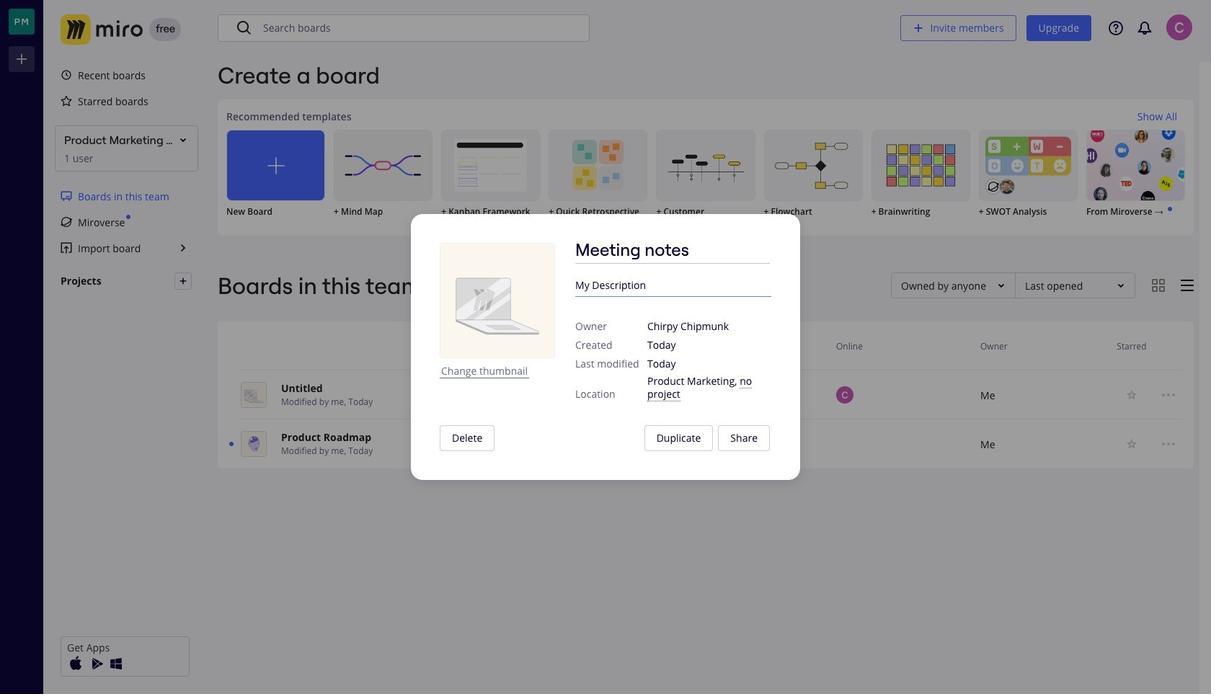Task type: locate. For each thing, give the bounding box(es) containing it.
None text field
[[575, 235, 770, 264]]

feed image
[[1136, 19, 1153, 37]]

boards list
[[218, 322, 1194, 469]]

img image
[[61, 14, 143, 45], [67, 655, 84, 673], [87, 655, 105, 673], [107, 655, 125, 673]]

spagx image
[[61, 95, 72, 107], [267, 157, 284, 174], [61, 216, 72, 228], [1123, 436, 1140, 453]]

Description text field
[[575, 277, 771, 297]]

spagx image
[[236, 19, 253, 37], [61, 69, 72, 81], [987, 181, 999, 193], [179, 277, 187, 285], [1123, 387, 1140, 404]]



Task type: vqa. For each thing, say whether or not it's contained in the screenshot.
2nd Please enter an email address. Email Field from the top of the page
no



Task type: describe. For each thing, give the bounding box(es) containing it.
Search boards text field
[[263, 15, 579, 41]]

spagx image inside boards list
[[1123, 387, 1140, 404]]

spagx image inside boards list
[[1123, 436, 1140, 453]]

switch to product marketing team image
[[9, 9, 35, 35]]

learning center image
[[1109, 21, 1123, 35]]



